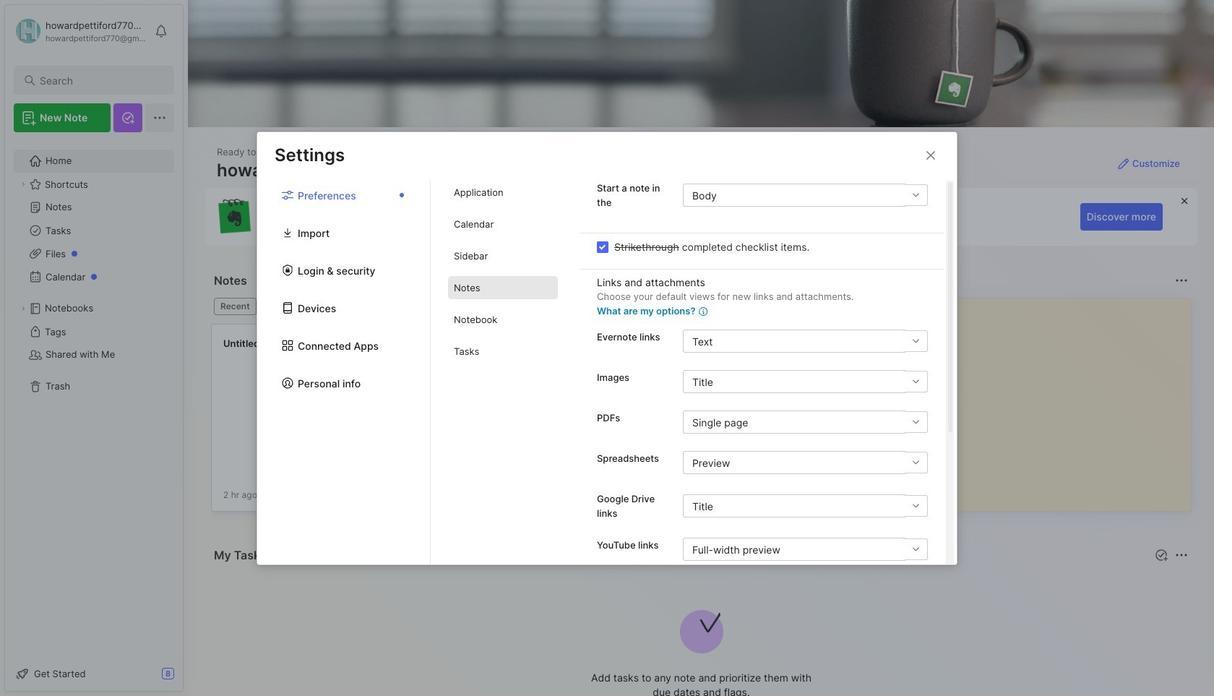 Task type: describe. For each thing, give the bounding box(es) containing it.
Start writing… text field
[[889, 299, 1191, 500]]

none search field inside "main" element
[[40, 72, 161, 89]]

Search text field
[[40, 74, 161, 87]]

main element
[[0, 0, 188, 696]]

Choose default view option for Google Drive links field
[[683, 495, 928, 518]]

tree inside "main" element
[[5, 141, 183, 658]]

expand notebooks image
[[19, 304, 27, 313]]

Start a new note in the body or title. field
[[683, 184, 928, 207]]



Task type: vqa. For each thing, say whether or not it's contained in the screenshot.
Add filters image
no



Task type: locate. For each thing, give the bounding box(es) containing it.
Choose default view option for Evernote links field
[[683, 330, 928, 353]]

tab
[[448, 181, 558, 204], [448, 213, 558, 236], [448, 244, 558, 267], [448, 276, 558, 299], [214, 298, 256, 315], [262, 298, 321, 315], [448, 308, 558, 331], [448, 340, 558, 363]]

Choose default view option for YouTube links field
[[683, 538, 928, 561]]

None search field
[[40, 72, 161, 89]]

tab list
[[257, 181, 431, 564], [431, 181, 575, 564], [214, 298, 854, 315]]

row group
[[211, 324, 471, 521]]

Choose default view option for Spreadsheets field
[[683, 451, 928, 474]]

new task image
[[1155, 548, 1169, 562]]

close image
[[923, 146, 940, 164]]

Select51 checkbox
[[597, 241, 609, 253]]

tree
[[5, 141, 183, 658]]

Choose default view option for Images field
[[683, 370, 928, 393]]

Choose default view option for PDFs field
[[683, 411, 928, 434]]



